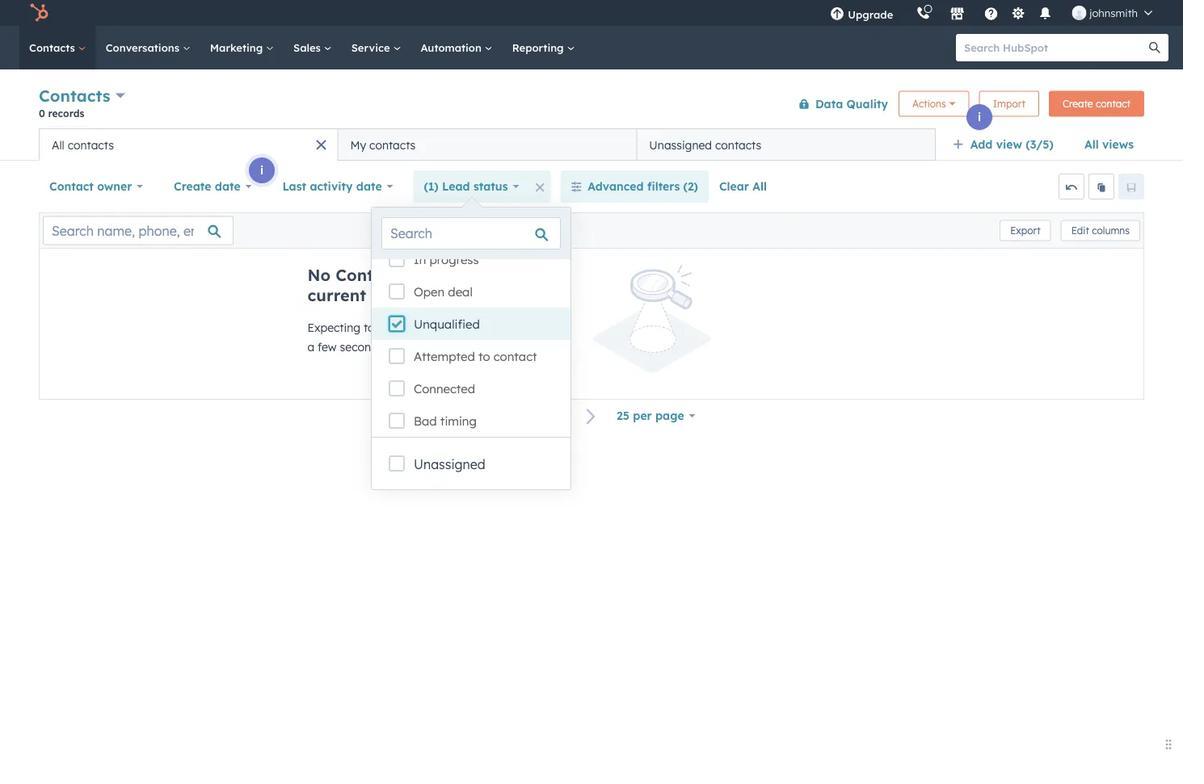 Task type: vqa. For each thing, say whether or not it's contained in the screenshot.
Funky Town (funkytownclown1@gmail.com) button at the bottom
no



Task type: describe. For each thing, give the bounding box(es) containing it.
i for the topmost i 'button'
[[978, 110, 981, 124]]

0 vertical spatial contacts
[[29, 41, 78, 54]]

25 per page
[[617, 409, 684, 423]]

data quality button
[[788, 88, 889, 120]]

service
[[351, 41, 393, 54]]

all views
[[1085, 137, 1134, 152]]

catches
[[463, 340, 505, 354]]

automation link
[[411, 26, 503, 70]]

(1) lead status
[[424, 179, 508, 194]]

help image
[[984, 7, 999, 22]]

filters.
[[371, 285, 422, 306]]

filters
[[647, 179, 680, 194]]

last activity date
[[282, 179, 382, 194]]

to for attempted
[[478, 349, 490, 365]]

records
[[48, 107, 84, 119]]

advanced filters (2)
[[588, 179, 698, 194]]

last activity date button
[[272, 171, 404, 203]]

contacts for unassigned contacts
[[715, 138, 762, 152]]

all for all contacts
[[52, 138, 64, 152]]

few
[[318, 340, 337, 354]]

25
[[617, 409, 630, 423]]

unassigned contacts button
[[637, 129, 936, 161]]

contacts banner
[[39, 83, 1145, 129]]

menu containing johnsmith
[[819, 0, 1164, 26]]

unassigned for unassigned contacts
[[649, 138, 712, 152]]

in
[[414, 252, 426, 268]]

edit columns button
[[1061, 220, 1141, 241]]

marketplaces image
[[950, 7, 965, 22]]

match
[[412, 265, 463, 285]]

no contacts match the current filters.
[[308, 265, 494, 306]]

next
[[545, 409, 572, 423]]

unassigned for unassigned
[[414, 457, 486, 473]]

new
[[399, 321, 421, 335]]

actions
[[913, 98, 946, 110]]

export button
[[1000, 220, 1051, 241]]

sales link
[[284, 26, 342, 70]]

all contacts button
[[39, 129, 338, 161]]

unqualified
[[414, 317, 480, 332]]

0 records
[[39, 107, 84, 119]]

contacts for my contacts
[[369, 138, 416, 152]]

marketing
[[210, 41, 266, 54]]

data quality
[[816, 97, 888, 111]]

create date
[[174, 179, 241, 194]]

my contacts
[[350, 138, 416, 152]]

john smith image
[[1072, 6, 1087, 20]]

advanced
[[588, 179, 644, 194]]

expecting to see new contacts? try again in a few seconds as the system catches up.
[[308, 321, 543, 354]]

hubspot image
[[29, 3, 49, 23]]

the inside no contacts match the current filters.
[[468, 265, 494, 285]]

to for expecting
[[364, 321, 375, 335]]

search image
[[1149, 42, 1161, 53]]

clear
[[719, 179, 749, 194]]

contact owner button
[[39, 171, 154, 203]]

page
[[656, 409, 684, 423]]

bad
[[414, 414, 437, 429]]

my
[[350, 138, 366, 152]]

service link
[[342, 26, 411, 70]]

current
[[308, 285, 366, 306]]

open deal
[[414, 285, 473, 300]]

search button
[[1141, 34, 1169, 61]]

notifications button
[[1032, 0, 1059, 26]]

Search HubSpot search field
[[956, 34, 1154, 61]]

create contact button
[[1049, 91, 1145, 117]]

contacts button
[[39, 84, 125, 108]]

attempted to contact
[[414, 349, 537, 365]]

in
[[534, 321, 543, 335]]

add view (3/5)
[[971, 137, 1054, 152]]

notifications image
[[1038, 7, 1053, 22]]

owner
[[97, 179, 132, 194]]

2 date from the left
[[356, 179, 382, 194]]

clear all button
[[709, 171, 778, 203]]

Search name, phone, email addresses, or company search field
[[43, 216, 234, 245]]

sales
[[293, 41, 324, 54]]

conversations link
[[96, 26, 200, 70]]

contacts inside no contacts match the current filters.
[[336, 265, 407, 285]]

(2)
[[684, 179, 698, 194]]

help button
[[978, 0, 1005, 26]]

reporting
[[512, 41, 567, 54]]

Search search field
[[382, 217, 561, 250]]

1 horizontal spatial all
[[753, 179, 767, 194]]

hubspot link
[[19, 3, 61, 23]]

edit columns
[[1072, 225, 1130, 237]]

system
[[423, 340, 460, 354]]

data
[[816, 97, 843, 111]]



Task type: locate. For each thing, give the bounding box(es) containing it.
activity
[[310, 179, 353, 194]]

0 horizontal spatial contacts
[[68, 138, 114, 152]]

contact owner
[[49, 179, 132, 194]]

settings link
[[1008, 4, 1028, 21]]

0 vertical spatial contact
[[1096, 98, 1131, 110]]

all for all views
[[1085, 137, 1099, 152]]

0 horizontal spatial i
[[260, 163, 264, 177]]

3 contacts from the left
[[715, 138, 762, 152]]

create inside popup button
[[174, 179, 211, 194]]

date right activity
[[356, 179, 382, 194]]

my contacts button
[[338, 129, 637, 161]]

see
[[378, 321, 396, 335]]

create
[[1063, 98, 1093, 110], [174, 179, 211, 194]]

calling icon image
[[916, 6, 931, 21]]

contacts up clear on the top right of page
[[715, 138, 762, 152]]

add
[[971, 137, 993, 152]]

marketplaces button
[[940, 0, 974, 26]]

1 horizontal spatial to
[[478, 349, 490, 365]]

contact down again
[[494, 349, 537, 365]]

unassigned
[[649, 138, 712, 152], [414, 457, 486, 473]]

0 horizontal spatial contact
[[494, 349, 537, 365]]

menu
[[819, 0, 1164, 26]]

open
[[414, 285, 445, 300]]

(1)
[[424, 179, 439, 194]]

i button left last
[[249, 158, 275, 183]]

a
[[308, 340, 315, 354]]

all views link
[[1074, 129, 1145, 161]]

seconds
[[340, 340, 384, 354]]

0 horizontal spatial date
[[215, 179, 241, 194]]

settings image
[[1011, 7, 1026, 21]]

columns
[[1092, 225, 1130, 237]]

all contacts
[[52, 138, 114, 152]]

(3/5)
[[1026, 137, 1054, 152]]

views
[[1103, 137, 1134, 152]]

create for create date
[[174, 179, 211, 194]]

view
[[996, 137, 1022, 152]]

2 horizontal spatial contacts
[[715, 138, 762, 152]]

0 horizontal spatial to
[[364, 321, 375, 335]]

contact up all views
[[1096, 98, 1131, 110]]

actions button
[[899, 91, 970, 117]]

1 vertical spatial unassigned
[[414, 457, 486, 473]]

contacts up records
[[39, 86, 110, 106]]

2 horizontal spatial all
[[1085, 137, 1099, 152]]

contacts right "my"
[[369, 138, 416, 152]]

as
[[387, 340, 399, 354]]

export
[[1011, 225, 1041, 237]]

to left see
[[364, 321, 375, 335]]

no
[[308, 265, 331, 285]]

johnsmith button
[[1062, 0, 1162, 26]]

i button up add at the top of the page
[[967, 104, 993, 130]]

import
[[993, 98, 1026, 110]]

0 vertical spatial create
[[1063, 98, 1093, 110]]

all right clear on the top right of page
[[753, 179, 767, 194]]

contacts down records
[[68, 138, 114, 152]]

unassigned contacts
[[649, 138, 762, 152]]

contact
[[1096, 98, 1131, 110], [494, 349, 537, 365]]

in progress
[[414, 252, 479, 268]]

2 vertical spatial contacts
[[336, 265, 407, 285]]

advanced filters (2) button
[[560, 171, 709, 203]]

to down the try
[[478, 349, 490, 365]]

unassigned up (2) at the top of page
[[649, 138, 712, 152]]

1 horizontal spatial i button
[[967, 104, 993, 130]]

to inside list box
[[478, 349, 490, 365]]

upgrade image
[[830, 7, 845, 22]]

1 date from the left
[[215, 179, 241, 194]]

0 horizontal spatial create
[[174, 179, 211, 194]]

contacts left in at the top
[[336, 265, 407, 285]]

create up all views
[[1063, 98, 1093, 110]]

1 vertical spatial contact
[[494, 349, 537, 365]]

25 per page button
[[606, 400, 706, 432]]

1 vertical spatial i
[[260, 163, 264, 177]]

contacts inside popup button
[[39, 86, 110, 106]]

import button
[[979, 91, 1039, 117]]

attempted
[[414, 349, 475, 365]]

0 horizontal spatial all
[[52, 138, 64, 152]]

connected
[[414, 382, 475, 397]]

conversations
[[106, 41, 183, 54]]

1 vertical spatial the
[[402, 340, 419, 354]]

status
[[474, 179, 508, 194]]

quality
[[847, 97, 888, 111]]

edit
[[1072, 225, 1090, 237]]

create down all contacts button
[[174, 179, 211, 194]]

contacts link
[[19, 26, 96, 70]]

contacts down hubspot link
[[29, 41, 78, 54]]

all
[[1085, 137, 1099, 152], [52, 138, 64, 152], [753, 179, 767, 194]]

progress
[[430, 252, 479, 268]]

0 vertical spatial i
[[978, 110, 981, 124]]

contacts inside 'button'
[[715, 138, 762, 152]]

list box containing in progress
[[372, 243, 571, 437]]

i for leftmost i 'button'
[[260, 163, 264, 177]]

the right as
[[402, 340, 419, 354]]

add view (3/5) button
[[942, 129, 1074, 161]]

2 contacts from the left
[[369, 138, 416, 152]]

try
[[481, 321, 497, 335]]

0
[[39, 107, 45, 119]]

1 horizontal spatial date
[[356, 179, 382, 194]]

0 vertical spatial the
[[468, 265, 494, 285]]

0 vertical spatial to
[[364, 321, 375, 335]]

0 horizontal spatial i button
[[249, 158, 275, 183]]

1 horizontal spatial create
[[1063, 98, 1093, 110]]

the inside expecting to see new contacts? try again in a few seconds as the system catches up.
[[402, 340, 419, 354]]

expecting
[[308, 321, 361, 335]]

last
[[282, 179, 306, 194]]

1 contacts from the left
[[68, 138, 114, 152]]

again
[[500, 321, 530, 335]]

create contact
[[1063, 98, 1131, 110]]

upgrade
[[848, 8, 893, 21]]

up.
[[508, 340, 524, 354]]

menu item
[[905, 0, 908, 26]]

to inside expecting to see new contacts? try again in a few seconds as the system catches up.
[[364, 321, 375, 335]]

1 vertical spatial to
[[478, 349, 490, 365]]

calling icon button
[[910, 2, 937, 24]]

johnsmith
[[1090, 6, 1138, 19]]

create date button
[[163, 171, 262, 203]]

deal
[[448, 285, 473, 300]]

the down search search field
[[468, 265, 494, 285]]

list box
[[372, 243, 571, 437]]

1 vertical spatial i button
[[249, 158, 275, 183]]

reporting link
[[503, 26, 585, 70]]

date
[[215, 179, 241, 194], [356, 179, 382, 194]]

1 vertical spatial create
[[174, 179, 211, 194]]

create inside button
[[1063, 98, 1093, 110]]

unassigned down bad timing
[[414, 457, 486, 473]]

0 horizontal spatial unassigned
[[414, 457, 486, 473]]

all down 0 records
[[52, 138, 64, 152]]

1 horizontal spatial unassigned
[[649, 138, 712, 152]]

contacts
[[68, 138, 114, 152], [369, 138, 416, 152], [715, 138, 762, 152]]

1 horizontal spatial i
[[978, 110, 981, 124]]

contacts?
[[424, 321, 478, 335]]

marketing link
[[200, 26, 284, 70]]

create for create contact
[[1063, 98, 1093, 110]]

the
[[468, 265, 494, 285], [402, 340, 419, 354]]

(1) lead status button
[[413, 171, 530, 203]]

0 horizontal spatial the
[[402, 340, 419, 354]]

0 vertical spatial unassigned
[[649, 138, 712, 152]]

0 vertical spatial i button
[[967, 104, 993, 130]]

unassigned inside unassigned contacts 'button'
[[649, 138, 712, 152]]

all left views
[[1085, 137, 1099, 152]]

1 horizontal spatial contact
[[1096, 98, 1131, 110]]

date down all contacts button
[[215, 179, 241, 194]]

1 horizontal spatial contacts
[[369, 138, 416, 152]]

1 vertical spatial contacts
[[39, 86, 110, 106]]

clear all
[[719, 179, 767, 194]]

automation
[[421, 41, 485, 54]]

contacts for all contacts
[[68, 138, 114, 152]]

contact inside button
[[1096, 98, 1131, 110]]

1 horizontal spatial the
[[468, 265, 494, 285]]



